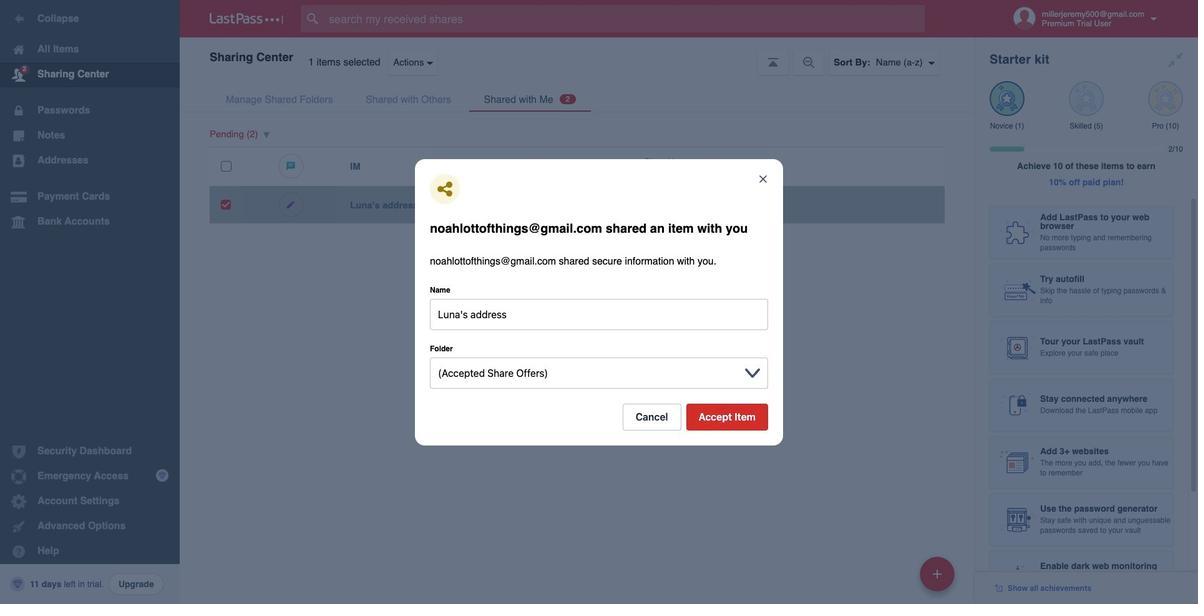 Task type: locate. For each thing, give the bounding box(es) containing it.
vault options navigation
[[180, 37, 975, 75]]

main navigation navigation
[[0, 0, 180, 604]]

Search search field
[[301, 5, 950, 32]]

None field
[[430, 299, 769, 330], [430, 358, 738, 389], [430, 299, 769, 330], [430, 358, 738, 389]]



Task type: vqa. For each thing, say whether or not it's contained in the screenshot.
"NEW ITEM" icon
yes



Task type: describe. For each thing, give the bounding box(es) containing it.
new item navigation
[[916, 553, 963, 604]]

search my received shares text field
[[301, 5, 950, 32]]

lastpass image
[[210, 13, 284, 24]]

new item image
[[934, 570, 942, 579]]



